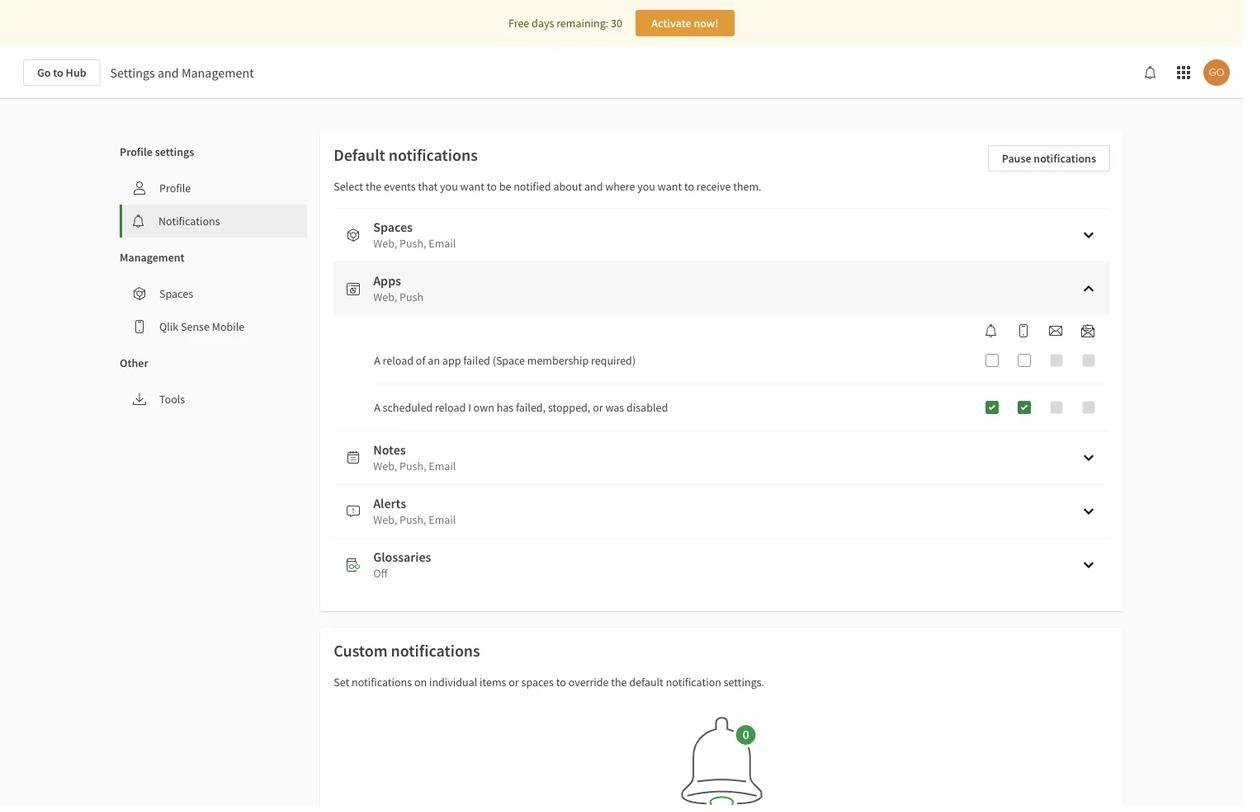 Task type: locate. For each thing, give the bounding box(es) containing it.
want left be
[[460, 179, 485, 194]]

1 horizontal spatial spaces
[[373, 219, 413, 235]]

a for a reload of an app failed (space membership required)
[[374, 353, 380, 368]]

3 web, from the top
[[373, 459, 397, 474]]

web, down alerts
[[373, 513, 397, 528]]

or right items
[[509, 675, 519, 690]]

1 vertical spatial spaces
[[159, 286, 193, 301]]

1 horizontal spatial reload
[[435, 400, 466, 415]]

2 push, from the top
[[400, 459, 426, 474]]

or left was
[[593, 400, 603, 415]]

notification
[[666, 675, 722, 690]]

web, up apps
[[373, 236, 397, 251]]

1 vertical spatial a
[[374, 400, 380, 415]]

free
[[509, 16, 529, 31]]

0 vertical spatial or
[[593, 400, 603, 415]]

1 horizontal spatial the
[[611, 675, 627, 690]]

days
[[532, 16, 554, 31]]

free days remaining: 30
[[509, 16, 622, 31]]

web, down apps
[[373, 290, 397, 305]]

web, for notes
[[373, 459, 397, 474]]

notified
[[514, 179, 551, 194]]

notifications for custom
[[391, 641, 480, 662]]

to left receive
[[684, 179, 694, 194]]

or
[[593, 400, 603, 415], [509, 675, 519, 690]]

0 horizontal spatial and
[[158, 64, 179, 81]]

alerts web, push, email
[[373, 495, 456, 528]]

0 horizontal spatial you
[[440, 179, 458, 194]]

1 a from the top
[[374, 353, 380, 368]]

web,
[[373, 236, 397, 251], [373, 290, 397, 305], [373, 459, 397, 474], [373, 513, 397, 528]]

notifications
[[159, 214, 220, 229]]

1 vertical spatial the
[[611, 675, 627, 690]]

push, inside "spaces web, push, email"
[[400, 236, 426, 251]]

1 want from the left
[[460, 179, 485, 194]]

web, for spaces
[[373, 236, 397, 251]]

a reload of an app failed (space membership required)
[[374, 353, 636, 368]]

on
[[414, 675, 427, 690]]

and
[[158, 64, 179, 81], [584, 179, 603, 194]]

1 vertical spatial reload
[[435, 400, 466, 415]]

of
[[416, 353, 426, 368]]

notifications bundled in a daily email digest element
[[1075, 324, 1101, 338]]

select
[[334, 179, 363, 194]]

reload left of
[[383, 353, 414, 368]]

profile
[[120, 144, 153, 159], [159, 181, 191, 196]]

web, down notes
[[373, 459, 397, 474]]

want
[[460, 179, 485, 194], [658, 179, 682, 194]]

notifications link
[[122, 205, 307, 238]]

profile left settings
[[120, 144, 153, 159]]

0 horizontal spatial want
[[460, 179, 485, 194]]

other
[[120, 356, 148, 371]]

email inside "spaces web, push, email"
[[429, 236, 456, 251]]

spaces down events at left top
[[373, 219, 413, 235]]

default
[[629, 675, 664, 690]]

profile up notifications
[[159, 181, 191, 196]]

you
[[440, 179, 458, 194], [638, 179, 656, 194]]

1 vertical spatial email
[[429, 459, 456, 474]]

notifications right pause
[[1034, 151, 1096, 166]]

profile link
[[120, 172, 307, 205]]

1 email from the top
[[429, 236, 456, 251]]

you right where
[[638, 179, 656, 194]]

1 horizontal spatial you
[[638, 179, 656, 194]]

email for spaces
[[429, 236, 456, 251]]

to right the spaces
[[556, 675, 566, 690]]

1 web, from the top
[[373, 236, 397, 251]]

spaces
[[373, 219, 413, 235], [159, 286, 193, 301]]

go to hub
[[37, 65, 86, 80]]

spaces inside "spaces web, push, email"
[[373, 219, 413, 235]]

remaining:
[[557, 16, 609, 31]]

profile settings
[[120, 144, 194, 159]]

0 vertical spatial push,
[[400, 236, 426, 251]]

0 vertical spatial the
[[366, 179, 382, 194]]

notes web, push, email
[[373, 442, 456, 474]]

email inside alerts web, push, email
[[429, 513, 456, 528]]

push, up apps
[[400, 236, 426, 251]]

where
[[605, 179, 635, 194]]

web, inside apps web, push
[[373, 290, 397, 305]]

notifications
[[389, 145, 478, 166], [1034, 151, 1096, 166], [391, 641, 480, 662], [352, 675, 412, 690]]

1 horizontal spatial or
[[593, 400, 603, 415]]

set notifications on individual items or spaces to override the default notification settings.
[[334, 675, 765, 690]]

web, inside alerts web, push, email
[[373, 513, 397, 528]]

alerts
[[373, 495, 406, 512]]

2 vertical spatial push,
[[400, 513, 426, 528]]

set
[[334, 675, 349, 690]]

spaces up qlik
[[159, 286, 193, 301]]

to left be
[[487, 179, 497, 194]]

2 vertical spatial email
[[429, 513, 456, 528]]

email
[[429, 236, 456, 251], [429, 459, 456, 474], [429, 513, 456, 528]]

push, down notes
[[400, 459, 426, 474]]

4 web, from the top
[[373, 513, 397, 528]]

notifications down 'custom'
[[352, 675, 412, 690]]

go
[[37, 65, 51, 80]]

management
[[182, 64, 254, 81], [120, 250, 185, 265]]

hub
[[66, 65, 86, 80]]

reload left i
[[435, 400, 466, 415]]

them.
[[733, 179, 762, 194]]

individual
[[429, 675, 477, 690]]

web, for alerts
[[373, 513, 397, 528]]

push,
[[400, 236, 426, 251], [400, 459, 426, 474], [400, 513, 426, 528]]

push, inside alerts web, push, email
[[400, 513, 426, 528]]

qlik sense mobile
[[159, 320, 245, 334]]

qlik sense mobile link
[[120, 310, 307, 343]]

select the events that you want to be notified about and where you want to receive them.
[[334, 179, 762, 194]]

own
[[474, 400, 494, 415]]

1 horizontal spatial want
[[658, 179, 682, 194]]

1 horizontal spatial profile
[[159, 181, 191, 196]]

email down that
[[429, 236, 456, 251]]

default notifications
[[334, 145, 478, 166]]

the left default
[[611, 675, 627, 690]]

you right that
[[440, 179, 458, 194]]

scheduled
[[383, 400, 433, 415]]

email inside notes web, push, email
[[429, 459, 456, 474]]

default
[[334, 145, 385, 166]]

spaces
[[521, 675, 554, 690]]

items
[[480, 675, 507, 690]]

settings
[[110, 64, 155, 81]]

notifications for default
[[389, 145, 478, 166]]

be
[[499, 179, 511, 194]]

failed,
[[516, 400, 546, 415]]

2 you from the left
[[638, 179, 656, 194]]

push, inside notes web, push, email
[[400, 459, 426, 474]]

a left of
[[374, 353, 380, 368]]

push, down alerts
[[400, 513, 426, 528]]

notifications up that
[[389, 145, 478, 166]]

30
[[611, 16, 622, 31]]

2 web, from the top
[[373, 290, 397, 305]]

2 email from the top
[[429, 459, 456, 474]]

that
[[418, 179, 438, 194]]

0 vertical spatial a
[[374, 353, 380, 368]]

0 vertical spatial and
[[158, 64, 179, 81]]

a
[[374, 353, 380, 368], [374, 400, 380, 415]]

0 vertical spatial profile
[[120, 144, 153, 159]]

0 vertical spatial email
[[429, 236, 456, 251]]

i
[[468, 400, 471, 415]]

0 horizontal spatial spaces
[[159, 286, 193, 301]]

1 vertical spatial and
[[584, 179, 603, 194]]

custom
[[334, 641, 388, 662]]

notes
[[373, 442, 406, 458]]

1 vertical spatial push,
[[400, 459, 426, 474]]

1 horizontal spatial and
[[584, 179, 603, 194]]

notifications when using qlik sense in a browser image
[[985, 324, 998, 338]]

notifications inside button
[[1034, 151, 1096, 166]]

membership
[[527, 353, 589, 368]]

0 horizontal spatial profile
[[120, 144, 153, 159]]

activate now!
[[652, 16, 719, 31]]

0 vertical spatial spaces
[[373, 219, 413, 235]]

1 vertical spatial profile
[[159, 181, 191, 196]]

profile for profile
[[159, 181, 191, 196]]

glossaries
[[373, 549, 431, 566]]

0 horizontal spatial or
[[509, 675, 519, 690]]

apps web, push
[[373, 272, 424, 305]]

notifications up on
[[391, 641, 480, 662]]

0 vertical spatial reload
[[383, 353, 414, 368]]

spaces for spaces
[[159, 286, 193, 301]]

and right about in the top of the page
[[584, 179, 603, 194]]

2 want from the left
[[658, 179, 682, 194]]

email up alerts web, push, email
[[429, 459, 456, 474]]

email up glossaries at bottom left
[[429, 513, 456, 528]]

the right select
[[366, 179, 382, 194]]

web, inside notes web, push, email
[[373, 459, 397, 474]]

notifications sent to your email element
[[1043, 324, 1069, 338]]

web, inside "spaces web, push, email"
[[373, 236, 397, 251]]

3 push, from the top
[[400, 513, 426, 528]]

tools
[[159, 392, 185, 407]]

3 email from the top
[[429, 513, 456, 528]]

1 push, from the top
[[400, 236, 426, 251]]

stopped,
[[548, 400, 591, 415]]

reload
[[383, 353, 414, 368], [435, 400, 466, 415]]

2 a from the top
[[374, 400, 380, 415]]

want left receive
[[658, 179, 682, 194]]

custom notifications
[[334, 641, 480, 662]]

a left scheduled
[[374, 400, 380, 415]]

0 horizontal spatial the
[[366, 179, 382, 194]]

the
[[366, 179, 382, 194], [611, 675, 627, 690]]

to
[[53, 65, 63, 80], [487, 179, 497, 194], [684, 179, 694, 194], [556, 675, 566, 690]]

and right the settings
[[158, 64, 179, 81]]

push, for notes
[[400, 459, 426, 474]]



Task type: vqa. For each thing, say whether or not it's contained in the screenshot.
quick on the top of page
no



Task type: describe. For each thing, give the bounding box(es) containing it.
spaces for spaces web, push, email
[[373, 219, 413, 235]]

1 vertical spatial management
[[120, 250, 185, 265]]

pause
[[1002, 151, 1032, 166]]

settings and management
[[110, 64, 254, 81]]

push, for alerts
[[400, 513, 426, 528]]

an
[[428, 353, 440, 368]]

notifications when using qlik sense in a browser element
[[978, 324, 1005, 338]]

settings.
[[724, 675, 765, 690]]

failed
[[463, 353, 490, 368]]

off
[[373, 566, 388, 581]]

push, for spaces
[[400, 236, 426, 251]]

(space
[[493, 353, 525, 368]]

1 vertical spatial or
[[509, 675, 519, 690]]

has
[[497, 400, 514, 415]]

spaces web, push, email
[[373, 219, 456, 251]]

push notifications in qlik sense mobile element
[[1011, 324, 1037, 338]]

activate now! link
[[636, 10, 735, 36]]

notifications bundled in a daily email digest image
[[1082, 324, 1095, 338]]

was
[[606, 400, 624, 415]]

email for notes
[[429, 459, 456, 474]]

0 horizontal spatial reload
[[383, 353, 414, 368]]

required)
[[591, 353, 636, 368]]

mobile
[[212, 320, 245, 334]]

notifications for set
[[352, 675, 412, 690]]

go to hub link
[[23, 59, 100, 86]]

to right the go
[[53, 65, 63, 80]]

pause notifications
[[1002, 151, 1096, 166]]

qlik
[[159, 320, 179, 334]]

disabled
[[627, 400, 668, 415]]

glossaries off
[[373, 549, 431, 581]]

pause notifications button
[[988, 145, 1110, 172]]

gary orlando image
[[1204, 59, 1230, 86]]

sense
[[181, 320, 210, 334]]

activate
[[652, 16, 692, 31]]

0 vertical spatial management
[[182, 64, 254, 81]]

profile for profile settings
[[120, 144, 153, 159]]

settings
[[155, 144, 194, 159]]

receive
[[697, 179, 731, 194]]

web, for apps
[[373, 290, 397, 305]]

spaces link
[[120, 277, 307, 310]]

1 you from the left
[[440, 179, 458, 194]]

email for alerts
[[429, 513, 456, 528]]

push
[[400, 290, 424, 305]]

push notifications in qlik sense mobile image
[[1017, 324, 1030, 338]]

about
[[553, 179, 582, 194]]

a scheduled reload i own has failed, stopped, or was disabled
[[374, 400, 668, 415]]

events
[[384, 179, 416, 194]]

notifications for pause
[[1034, 151, 1096, 166]]

app
[[442, 353, 461, 368]]

now!
[[694, 16, 719, 31]]

a for a scheduled reload i own has failed, stopped, or was disabled
[[374, 400, 380, 415]]

apps
[[373, 272, 401, 289]]

tools link
[[120, 383, 307, 416]]

notifications sent to your email image
[[1049, 324, 1063, 338]]

override
[[569, 675, 609, 690]]



